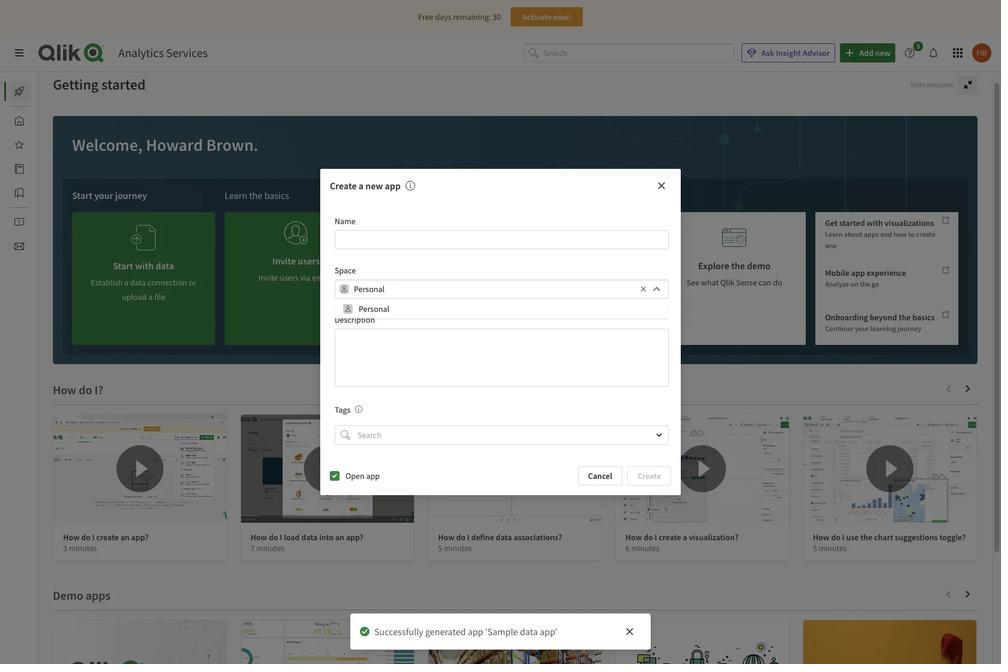 Task type: locate. For each thing, give the bounding box(es) containing it.
mobile
[[825, 267, 850, 278]]

getting started
[[53, 75, 146, 94]]

0 vertical spatial started
[[101, 75, 146, 94]]

your down onboarding
[[855, 324, 869, 333]]

learn down the brown.
[[225, 189, 247, 201]]

step
[[608, 277, 623, 288]]

home link
[[10, 111, 60, 130]]

data left app'
[[520, 625, 538, 638]]

search image
[[341, 431, 350, 440]]

0 vertical spatial create
[[330, 179, 357, 191]]

i inside how do i use the chart suggestions toggle? 5 minutes
[[842, 532, 845, 543]]

new
[[366, 179, 383, 191]]

catalog link
[[10, 159, 65, 178]]

1 horizontal spatial learn
[[825, 230, 843, 239]]

1 vertical spatial basics
[[913, 312, 935, 323]]

'sample
[[485, 625, 518, 638]]

4 i from the left
[[655, 532, 657, 543]]

explore
[[698, 260, 729, 272]]

1 horizontal spatial an
[[335, 532, 344, 543]]

Search text field
[[543, 43, 735, 63], [355, 426, 645, 445]]

started
[[101, 75, 146, 94], [839, 218, 865, 228]]

how inside how do i create an app? 3 minutes
[[63, 532, 80, 543]]

minutes right 7 on the bottom of the page
[[256, 543, 284, 553]]

0 vertical spatial your
[[94, 189, 113, 201]]

minutes right 3
[[69, 543, 97, 553]]

users left 'via'
[[280, 272, 299, 283]]

create inside how do i create a visualization? 6 minutes
[[659, 532, 681, 543]]

open image
[[656, 432, 663, 439]]

i for how do i use the chart suggestions toggle?
[[842, 532, 845, 543]]

0 horizontal spatial app?
[[131, 532, 149, 543]]

do inside how do i use the chart suggestions toggle? 5 minutes
[[831, 532, 841, 543]]

the up sense
[[731, 260, 745, 272]]

invite
[[272, 255, 296, 267], [258, 272, 278, 283]]

7
[[251, 543, 255, 553]]

minutes right the 6
[[631, 543, 659, 553]]

open
[[346, 471, 365, 482]]

i inside how do i load data into an app? 7 minutes
[[280, 532, 282, 543]]

0 horizontal spatial 5
[[438, 543, 442, 553]]

basics right "beyond"
[[913, 312, 935, 323]]

get
[[825, 218, 838, 228]]

do inside how do i create a visualization? 6 minutes
[[644, 532, 653, 543]]

start typing a tag name. select an existing tag or create a new tag by pressing enter or comma. press backspace to remove a tag. tooltip
[[351, 405, 363, 415]]

how do i create an app? 3 minutes
[[63, 532, 149, 553]]

1 horizontal spatial app?
[[346, 532, 363, 543]]

how do i create a visualization? element
[[626, 532, 739, 543]]

0 horizontal spatial create
[[96, 532, 119, 543]]

app up on
[[851, 267, 865, 278]]

how up the 6
[[626, 532, 642, 543]]

2 5 from the left
[[813, 543, 817, 553]]

create inside how do i create an app? 3 minutes
[[96, 532, 119, 543]]

2 app? from the left
[[346, 532, 363, 543]]

do
[[773, 277, 782, 288], [81, 532, 91, 543], [269, 532, 278, 543], [456, 532, 466, 543], [644, 532, 653, 543], [831, 532, 841, 543]]

1 5 from the left
[[438, 543, 442, 553]]

getting
[[53, 75, 99, 94]]

alerts image
[[14, 218, 24, 227]]

how left use
[[813, 532, 830, 543]]

basics
[[264, 189, 289, 201], [913, 312, 935, 323]]

to left insights
[[459, 277, 467, 288]]

experience
[[867, 267, 906, 278]]

app? inside how do i load data into an app? 7 minutes
[[346, 532, 363, 543]]

follow this step-by-step video
[[539, 277, 644, 288]]

2 how from the left
[[251, 532, 267, 543]]

data for how do i load data into an app? 7 minutes
[[301, 532, 318, 543]]

the right use
[[861, 532, 873, 543]]

the inside explore the demo see what qlik sense can do
[[731, 260, 745, 272]]

1 horizontal spatial a
[[683, 532, 687, 543]]

1 horizontal spatial your
[[855, 324, 869, 333]]

1 an from the left
[[120, 532, 130, 543]]

chart
[[874, 532, 893, 543]]

about
[[844, 230, 863, 239]]

how do i load data into an app? element
[[251, 532, 363, 543]]

4 minutes from the left
[[631, 543, 659, 553]]

i for how do i define data associations?
[[467, 532, 470, 543]]

how up 7 on the bottom of the page
[[251, 532, 267, 543]]

free days remaining: 30
[[418, 11, 501, 22]]

activate now!
[[522, 11, 571, 22]]

how left define
[[438, 532, 455, 543]]

1 horizontal spatial started
[[839, 218, 865, 228]]

3 i from the left
[[467, 532, 470, 543]]

the
[[249, 189, 262, 201], [731, 260, 745, 272], [860, 279, 870, 289], [899, 312, 911, 323], [861, 532, 873, 543]]

do inside how do i load data into an app? 7 minutes
[[269, 532, 278, 543]]

insights
[[468, 277, 496, 288]]

how do i use the chart suggestions toggle? 5 minutes
[[813, 532, 966, 553]]

create inside button
[[638, 471, 661, 482]]

1 vertical spatial learn
[[825, 230, 843, 239]]

minutes inside how do i define data associations? 5 minutes
[[444, 543, 472, 553]]

data inside how do i define data associations? 5 minutes
[[496, 532, 512, 543]]

the inside the mobile app experience analyze on the go
[[860, 279, 870, 289]]

i
[[92, 532, 95, 543], [280, 532, 282, 543], [467, 532, 470, 543], [655, 532, 657, 543], [842, 532, 845, 543]]

create a new app dialog
[[320, 169, 681, 495]]

qlik
[[721, 277, 734, 288]]

0 horizontal spatial a
[[359, 179, 364, 191]]

3 how from the left
[[438, 532, 455, 543]]

0 horizontal spatial create
[[330, 179, 357, 191]]

minutes down use
[[819, 543, 847, 553]]

0 vertical spatial journey
[[115, 189, 147, 201]]

create for how do i create an app?
[[96, 532, 119, 543]]

1 vertical spatial journey
[[898, 324, 922, 333]]

i inside how do i create an app? 3 minutes
[[92, 532, 95, 543]]

visualizations
[[885, 218, 934, 228]]

1 vertical spatial search text field
[[355, 426, 645, 445]]

minutes inside how do i create an app? 3 minutes
[[69, 543, 97, 553]]

0 vertical spatial a
[[359, 179, 364, 191]]

email.
[[312, 272, 334, 283]]

a left visualization?
[[683, 532, 687, 543]]

this
[[564, 277, 577, 288]]

1 vertical spatial started
[[839, 218, 865, 228]]

navigation pane element
[[0, 77, 65, 261]]

1 horizontal spatial create
[[638, 471, 661, 482]]

create left new
[[330, 179, 357, 191]]

app? inside how do i create an app? 3 minutes
[[131, 532, 149, 543]]

what
[[701, 277, 719, 288]]

i for how do i load data into an app?
[[280, 532, 282, 543]]

define
[[471, 532, 494, 543]]

activate now! link
[[511, 7, 583, 26]]

the inside onboarding beyond the basics continue your learning journey
[[899, 312, 911, 323]]

data left into at the bottom of page
[[301, 532, 318, 543]]

4 how from the left
[[626, 532, 642, 543]]

2 i from the left
[[280, 532, 282, 543]]

Name text field
[[335, 230, 669, 249]]

3 minutes from the left
[[444, 543, 472, 553]]

app inside the mobile app experience analyze on the go
[[851, 267, 865, 278]]

data right define
[[496, 532, 512, 543]]

how do i create an app? element
[[63, 532, 149, 543]]

create down "open" icon
[[638, 471, 661, 482]]

how inside how do i create a visualization? 6 minutes
[[626, 532, 642, 543]]

0 horizontal spatial basics
[[264, 189, 289, 201]]

app left 'sample
[[468, 625, 483, 638]]

1 horizontal spatial journey
[[898, 324, 922, 333]]

journey inside onboarding beyond the basics continue your learning journey
[[898, 324, 922, 333]]

app?
[[131, 532, 149, 543], [346, 532, 363, 543]]

get started with visualizations learn about apps and how to create one
[[825, 218, 936, 250]]

create
[[916, 230, 936, 239], [96, 532, 119, 543], [659, 532, 681, 543]]

0 horizontal spatial started
[[101, 75, 146, 94]]

see
[[687, 277, 700, 288]]

data inside how do i load data into an app? 7 minutes
[[301, 532, 318, 543]]

the down the brown.
[[249, 189, 262, 201]]

how do i use the chart suggestions toggle? element
[[813, 532, 966, 543]]

data inside button
[[442, 277, 458, 288]]

1 minutes from the left
[[69, 543, 97, 553]]

now!
[[553, 11, 571, 22]]

started inside the 'get started with visualizations learn about apps and how to create one'
[[839, 218, 865, 228]]

how inside how do i define data associations? 5 minutes
[[438, 532, 455, 543]]

your
[[94, 189, 113, 201], [855, 324, 869, 333]]

onboarding
[[825, 312, 868, 323]]

minutes inside how do i use the chart suggestions toggle? 5 minutes
[[819, 543, 847, 553]]

minutes inside how do i create a visualization? 6 minutes
[[631, 543, 659, 553]]

start
[[72, 189, 92, 201]]

0 horizontal spatial an
[[120, 532, 130, 543]]

2 an from the left
[[335, 532, 344, 543]]

minutes down define
[[444, 543, 472, 553]]

do inside explore the demo see what qlik sense can do
[[773, 277, 782, 288]]

0 horizontal spatial to
[[459, 277, 467, 288]]

0 vertical spatial users
[[298, 255, 320, 267]]

0 horizontal spatial learn
[[225, 189, 247, 201]]

how for how do i create an app?
[[63, 532, 80, 543]]

brown.
[[206, 134, 258, 156]]

1 vertical spatial create
[[638, 471, 661, 482]]

1 i from the left
[[92, 532, 95, 543]]

Description text field
[[335, 329, 669, 387]]

5 i from the left
[[842, 532, 845, 543]]

how for how do i use the chart suggestions toggle?
[[813, 532, 830, 543]]

app right new
[[385, 179, 401, 191]]

to
[[908, 230, 915, 239], [459, 277, 467, 288]]

welcome,
[[72, 134, 143, 156]]

learn down the get
[[825, 230, 843, 239]]

welcome, howard brown.
[[72, 134, 258, 156]]

i inside how do i create a visualization? 6 minutes
[[655, 532, 657, 543]]

1 horizontal spatial create
[[659, 532, 681, 543]]

0 vertical spatial to
[[908, 230, 915, 239]]

an
[[120, 532, 130, 543], [335, 532, 344, 543]]

1 vertical spatial a
[[683, 532, 687, 543]]

i inside how do i define data associations? 5 minutes
[[467, 532, 470, 543]]

0 vertical spatial basics
[[264, 189, 289, 201]]

the right "beyond"
[[899, 312, 911, 323]]

how inside how do i load data into an app? 7 minutes
[[251, 532, 267, 543]]

advisor
[[803, 47, 830, 58]]

2 minutes from the left
[[256, 543, 284, 553]]

data for how do i define data associations? 5 minutes
[[496, 532, 512, 543]]

analytics
[[118, 45, 164, 60]]

invite down invite users image
[[272, 255, 296, 267]]

1 how from the left
[[63, 532, 80, 543]]

users
[[298, 255, 320, 267], [280, 272, 299, 283]]

do for how do i use the chart suggestions toggle?
[[831, 532, 841, 543]]

minutes inside how do i load data into an app? 7 minutes
[[256, 543, 284, 553]]

started up about
[[839, 218, 865, 228]]

30
[[493, 11, 501, 22]]

app
[[385, 179, 401, 191], [851, 267, 865, 278], [366, 471, 380, 482], [468, 625, 483, 638]]

journey right "start"
[[115, 189, 147, 201]]

suggestions
[[895, 532, 938, 543]]

how do i define data associations? element
[[438, 532, 562, 543]]

3
[[63, 543, 67, 553]]

1 vertical spatial to
[[459, 277, 467, 288]]

data right experience
[[442, 277, 458, 288]]

remaining:
[[453, 11, 491, 22]]

how inside how do i use the chart suggestions toggle? 5 minutes
[[813, 532, 830, 543]]

journey
[[115, 189, 147, 201], [898, 324, 922, 333]]

via
[[300, 272, 310, 283]]

do inside how do i create an app? 3 minutes
[[81, 532, 91, 543]]

getting started image
[[14, 87, 24, 96]]

to down visualizations
[[908, 230, 915, 239]]

learn the basics
[[225, 189, 289, 201]]

started down analytics
[[101, 75, 146, 94]]

5 how from the left
[[813, 532, 830, 543]]

can
[[759, 277, 771, 288]]

ask
[[762, 47, 774, 58]]

1 vertical spatial your
[[855, 324, 869, 333]]

learn how to analyze data image
[[580, 222, 604, 254]]

do inside how do i define data associations? 5 minutes
[[456, 532, 466, 543]]

visualization?
[[689, 532, 739, 543]]

invite left 'via'
[[258, 272, 278, 283]]

data
[[442, 277, 458, 288], [301, 532, 318, 543], [496, 532, 512, 543], [520, 625, 538, 638]]

journey right learning
[[898, 324, 922, 333]]

0 horizontal spatial journey
[[115, 189, 147, 201]]

into
[[319, 532, 334, 543]]

the inside how do i use the chart suggestions toggle? 5 minutes
[[861, 532, 873, 543]]

1 horizontal spatial to
[[908, 230, 915, 239]]

create a new app
[[330, 179, 401, 191]]

days
[[435, 11, 452, 22]]

users up 'via'
[[298, 255, 320, 267]]

how up 3
[[63, 532, 80, 543]]

2 horizontal spatial create
[[916, 230, 936, 239]]

0 vertical spatial learn
[[225, 189, 247, 201]]

the left go
[[860, 279, 870, 289]]

1 horizontal spatial basics
[[913, 312, 935, 323]]

experience
[[402, 277, 440, 288]]

basics up invite users image
[[264, 189, 289, 201]]

5 minutes from the left
[[819, 543, 847, 553]]

1 horizontal spatial 5
[[813, 543, 817, 553]]

1 app? from the left
[[131, 532, 149, 543]]

follow this step-by-step video button
[[520, 212, 663, 345]]

alerts link
[[10, 213, 59, 232]]

do for how do i define data associations?
[[456, 532, 466, 543]]

your right "start"
[[94, 189, 113, 201]]

a left new
[[359, 179, 364, 191]]

associations?
[[514, 532, 562, 543]]



Task type: vqa. For each thing, say whether or not it's contained in the screenshot.
the topmost "Reload"
no



Task type: describe. For each thing, give the bounding box(es) containing it.
analytics services element
[[118, 45, 208, 60]]

create inside the 'get started with visualizations learn about apps and how to create one'
[[916, 230, 936, 239]]

catalog image
[[14, 164, 24, 174]]

more resources
[[377, 189, 438, 201]]

use
[[846, 532, 859, 543]]

hide welcome image
[[963, 80, 973, 90]]

with
[[867, 218, 883, 228]]

on
[[851, 279, 859, 289]]

more
[[377, 189, 397, 201]]

description
[[335, 314, 375, 325]]

do for how do i load data into an app?
[[269, 532, 278, 543]]

analytics services
[[118, 45, 208, 60]]

Space text field
[[354, 279, 638, 299]]

analyze
[[825, 279, 849, 289]]

an inside how do i load data into an app? 7 minutes
[[335, 532, 344, 543]]

home
[[38, 115, 60, 126]]

mobile app experience analyze on the go
[[825, 267, 906, 289]]

to inside the 'get started with visualizations learn about apps and how to create one'
[[908, 230, 915, 239]]

insight
[[776, 47, 801, 58]]

how for how do i define data associations?
[[438, 532, 455, 543]]

successfully
[[374, 625, 423, 638]]

continue
[[825, 324, 854, 333]]

how do i create a visualization? image
[[616, 415, 789, 523]]

explore the demo image
[[723, 222, 747, 254]]

video
[[624, 277, 644, 288]]

services
[[166, 45, 208, 60]]

experience data to insights
[[402, 277, 496, 288]]

started for getting
[[101, 75, 146, 94]]

personal option
[[335, 299, 669, 318]]

data for successfully generated app 'sample data app'
[[520, 625, 538, 638]]

howard
[[146, 134, 203, 156]]

personal
[[359, 303, 389, 314]]

demo
[[747, 260, 771, 272]]

1 vertical spatial invite
[[258, 272, 278, 283]]

sense
[[736, 277, 757, 288]]

searchbar element
[[524, 43, 735, 63]]

i for how do i create an app?
[[92, 532, 95, 543]]

analyze sample data image
[[437, 222, 461, 254]]

basics inside onboarding beyond the basics continue your learning journey
[[913, 312, 935, 323]]

how do i load data into an app? image
[[241, 415, 414, 523]]

6
[[626, 543, 630, 553]]

name
[[335, 215, 356, 226]]

how do i create an app? image
[[53, 415, 227, 523]]

how do i use the chart suggestions toggle? image
[[803, 415, 977, 523]]

step-
[[579, 277, 597, 288]]

cancel
[[588, 471, 612, 482]]

follow
[[539, 277, 563, 288]]

ask insight advisor
[[762, 47, 830, 58]]

onboarding beyond the basics continue your learning journey
[[825, 312, 935, 333]]

how do i load data into an app? 7 minutes
[[251, 532, 363, 553]]

how do i define data associations? image
[[428, 415, 602, 523]]

activate
[[522, 11, 551, 22]]

create for create
[[638, 471, 661, 482]]

0 vertical spatial search text field
[[543, 43, 735, 63]]

app right open
[[366, 471, 380, 482]]

minutes for how do i define data associations?
[[444, 543, 472, 553]]

5 inside how do i use the chart suggestions toggle? 5 minutes
[[813, 543, 817, 553]]

a inside how do i create a visualization? 6 minutes
[[683, 532, 687, 543]]

minutes for how do i create a visualization?
[[631, 543, 659, 553]]

1 vertical spatial users
[[280, 272, 299, 283]]

resources
[[399, 189, 438, 201]]

start typing a tag name. select an existing tag or create a new tag by pressing enter or comma. press backspace to remove a tag. image
[[355, 406, 363, 413]]

free
[[418, 11, 433, 22]]

to inside the experience data to insights button
[[459, 277, 467, 288]]

an inside how do i create an app? 3 minutes
[[120, 532, 130, 543]]

minutes for how do i create an app?
[[69, 543, 97, 553]]

ask insight advisor button
[[742, 43, 835, 63]]

0 vertical spatial invite
[[272, 255, 296, 267]]

start your journey
[[72, 189, 147, 201]]

invite users image
[[284, 217, 308, 249]]

do for how do i create an app?
[[81, 532, 91, 543]]

search text field inside create a new app 'dialog'
[[355, 426, 645, 445]]

go
[[872, 279, 879, 289]]

a inside 'dialog'
[[359, 179, 364, 191]]

how for how do i create a visualization?
[[626, 532, 642, 543]]

open sidebar menu image
[[14, 48, 24, 58]]

search element
[[341, 431, 350, 440]]

learn inside the 'get started with visualizations learn about apps and how to create one'
[[825, 230, 843, 239]]

create for create a new app
[[330, 179, 357, 191]]

open app
[[346, 471, 380, 482]]

5 inside how do i define data associations? 5 minutes
[[438, 543, 442, 553]]

create button
[[627, 467, 671, 486]]

welcome, howard brown. main content
[[38, 61, 1001, 664]]

how
[[894, 230, 907, 239]]

do for how do i create a visualization?
[[644, 532, 653, 543]]

apps
[[864, 230, 879, 239]]

invite users invite users via email.
[[258, 255, 334, 283]]

space
[[335, 265, 356, 276]]

successfully generated app 'sample data app'
[[374, 625, 557, 638]]

how do i define data associations? 5 minutes
[[438, 532, 562, 553]]

experience data to insights button
[[377, 212, 520, 345]]

tags
[[335, 405, 351, 415]]

alerts
[[38, 217, 59, 228]]

0 horizontal spatial your
[[94, 189, 113, 201]]

by-
[[597, 277, 608, 288]]

started for get
[[839, 218, 865, 228]]

app'
[[540, 625, 557, 638]]

how do i create a visualization? 6 minutes
[[626, 532, 739, 553]]

beyond
[[870, 312, 897, 323]]

one
[[825, 241, 837, 250]]

create for how do i create a visualization?
[[659, 532, 681, 543]]

cancel button
[[578, 467, 623, 486]]

toggle?
[[940, 532, 966, 543]]

your inside onboarding beyond the basics continue your learning journey
[[855, 324, 869, 333]]

catalog
[[38, 163, 65, 174]]

load
[[284, 532, 300, 543]]

i for how do i create a visualization?
[[655, 532, 657, 543]]

how for how do i load data into an app?
[[251, 532, 267, 543]]



